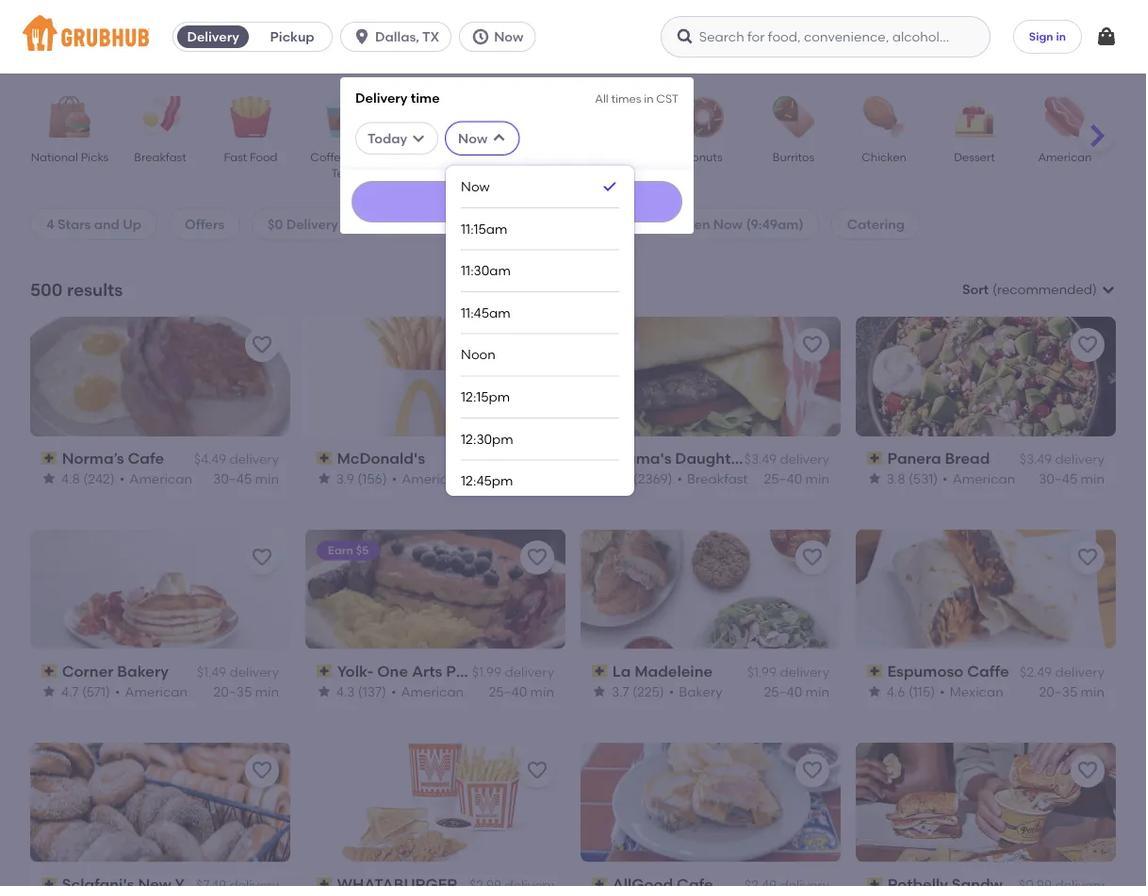 Task type: locate. For each thing, give the bounding box(es) containing it.
save this restaurant image for la madeleine
[[802, 547, 824, 569]]

save this restaurant image
[[251, 334, 274, 356], [526, 760, 549, 782], [802, 760, 824, 782], [1077, 760, 1100, 782]]

3.9
[[337, 471, 355, 487]]

star icon image
[[41, 471, 57, 486], [317, 471, 332, 486], [868, 471, 883, 486], [41, 684, 57, 699], [317, 684, 332, 699], [592, 684, 607, 699], [868, 684, 883, 699]]

0 vertical spatial and
[[350, 150, 372, 164]]

20–35 min for espumoso caffe
[[1040, 684, 1105, 700]]

subscription pass image for norma's cafe
[[41, 452, 58, 465]]

20–35 min for corner bakery
[[214, 684, 279, 700]]

1 horizontal spatial $3.49 delivery
[[1020, 451, 1105, 467]]

1 vertical spatial breakfast
[[688, 471, 749, 487]]

30–45 min
[[213, 471, 279, 487], [1040, 471, 1105, 487]]

0 horizontal spatial in
[[644, 91, 654, 105]]

star icon image left 3.7
[[592, 684, 607, 699]]

2 30–45 from the left
[[1040, 471, 1078, 487]]

star icon image left 3.9
[[317, 471, 332, 486]]

1 horizontal spatial svg image
[[492, 131, 507, 146]]

delivery up today
[[356, 90, 408, 106]]

4
[[46, 216, 54, 232]]

3.8 (531)
[[888, 471, 939, 487]]

american image
[[1033, 96, 1099, 138]]

0 horizontal spatial $3.49 delivery
[[745, 451, 830, 467]]

bakery for • bakery
[[679, 684, 723, 700]]

500 results
[[30, 279, 123, 300]]

tea
[[331, 166, 351, 180]]

0 vertical spatial delivery
[[187, 29, 239, 45]]

star icon image left 4.7
[[41, 684, 57, 699]]

1 $3.49 delivery from the left
[[745, 451, 830, 467]]

1 $1.99 delivery from the left
[[472, 664, 555, 680]]

svg image right today
[[411, 131, 426, 146]]

subscription pass image for espumoso caffe
[[868, 665, 884, 678]]

coffee
[[311, 150, 348, 164]]

20–35 down $0.99 delivery
[[489, 471, 527, 487]]

burritos image
[[761, 96, 827, 138]]

bakery down madeleine
[[679, 684, 723, 700]]

1 20–35 min from the left
[[214, 684, 279, 700]]

2 horizontal spatial svg image
[[676, 27, 695, 46]]

• american down bread
[[944, 471, 1016, 487]]

20–35 down the $1.49 delivery
[[214, 684, 252, 700]]

• down madeleine
[[669, 684, 675, 700]]

and
[[350, 150, 372, 164], [94, 216, 120, 232]]

american for panera bread
[[953, 471, 1016, 487]]

0 horizontal spatial and
[[94, 216, 120, 232]]

delivery for delivery
[[187, 29, 239, 45]]

• down 'norma's cafe'
[[120, 471, 125, 487]]

sign in button
[[1014, 20, 1083, 54]]

$1.49 delivery
[[197, 664, 279, 680]]

delivery right "$0" on the left top of page
[[286, 216, 339, 232]]

1 horizontal spatial $1.99
[[748, 664, 777, 680]]

$3.49 right bread
[[1020, 451, 1053, 467]]

bread
[[946, 449, 991, 468]]

20–35 down the $2.49 delivery
[[1040, 684, 1078, 700]]

mexican down caffe at right
[[951, 684, 1004, 700]]

stars
[[58, 216, 91, 232]]

• american for panera bread
[[944, 471, 1016, 487]]

svg image up cst in the top of the page
[[676, 27, 695, 46]]

svg image
[[1096, 25, 1119, 48], [472, 27, 491, 46], [492, 131, 507, 146]]

0 horizontal spatial svg image
[[472, 27, 491, 46]]

0 vertical spatial in
[[1057, 30, 1067, 43]]

minutes
[[401, 216, 452, 232]]

open now (9:49am)
[[675, 216, 804, 232]]

svg image right tx
[[472, 27, 491, 46]]

results
[[67, 279, 123, 300]]

list box
[[461, 166, 620, 887]]

1 horizontal spatial delivery
[[286, 216, 339, 232]]

25–40 min for arts
[[489, 684, 555, 700]]

0 horizontal spatial svg image
[[353, 27, 372, 46]]

in left cst in the top of the page
[[644, 91, 654, 105]]

• for la madeleine
[[669, 684, 675, 700]]

now
[[494, 29, 524, 45], [458, 130, 488, 146], [461, 178, 490, 194], [714, 216, 743, 232]]

• bakery
[[669, 684, 723, 700]]

1 30–45 min from the left
[[213, 471, 279, 487]]

save this restaurant image for panera bread
[[1077, 334, 1100, 356]]

delivery for mama's daughter's diner
[[780, 451, 830, 467]]

• for yolk- one arts plaza
[[392, 684, 397, 700]]

$3.49 delivery for panera bread
[[1020, 451, 1105, 467]]

1 vertical spatial mexican
[[951, 684, 1004, 700]]

1 vertical spatial and
[[94, 216, 120, 232]]

$1.99 delivery for yolk- one arts plaza
[[472, 664, 555, 680]]

1 horizontal spatial in
[[1057, 30, 1067, 43]]

2 horizontal spatial 20–35
[[1040, 684, 1078, 700]]

breakfast down daughter's
[[688, 471, 749, 487]]

2 $1.99 delivery from the left
[[748, 664, 830, 680]]

and up tea
[[350, 150, 372, 164]]

cafe
[[128, 449, 164, 468]]

star icon image for corner bakery
[[41, 684, 57, 699]]

svg image
[[353, 27, 372, 46], [676, 27, 695, 46], [411, 131, 426, 146]]

mexican
[[409, 150, 455, 164], [951, 684, 1004, 700]]

• american down "cafe"
[[120, 471, 192, 487]]

save this restaurant image
[[802, 334, 824, 356], [1077, 334, 1100, 356], [251, 547, 274, 569], [526, 547, 549, 569], [802, 547, 824, 569], [1077, 547, 1100, 569], [251, 760, 274, 782]]

0 horizontal spatial 20–35
[[214, 684, 252, 700]]

now left tacos 'image' at the top
[[458, 130, 488, 146]]

min
[[255, 471, 279, 487], [806, 471, 830, 487], [1081, 471, 1105, 487], [255, 684, 279, 700], [531, 684, 555, 700], [806, 684, 830, 700], [1081, 684, 1105, 700]]

svg image right sign in button
[[1096, 25, 1119, 48]]

0 horizontal spatial $1.99 delivery
[[472, 664, 555, 680]]

1 horizontal spatial bakery
[[679, 684, 723, 700]]

(571)
[[82, 684, 110, 700]]

1 horizontal spatial and
[[350, 150, 372, 164]]

1 vertical spatial bakery
[[679, 684, 723, 700]]

3.9 (156)
[[337, 471, 388, 487]]

national picks image
[[37, 96, 103, 138]]

update button
[[352, 181, 683, 222]]

4.6
[[888, 684, 906, 700]]

0 horizontal spatial delivery
[[187, 29, 239, 45]]

1 horizontal spatial breakfast
[[688, 471, 749, 487]]

4.8
[[61, 471, 80, 487]]

now right tx
[[494, 29, 524, 45]]

4.7
[[61, 684, 79, 700]]

svg image inside dallas, tx button
[[353, 27, 372, 46]]

20–35 min down the $1.49 delivery
[[214, 684, 279, 700]]

star icon image left 3.8
[[868, 471, 883, 486]]

$1.99 for la madeleine
[[748, 664, 777, 680]]

$1.99 right madeleine
[[748, 664, 777, 680]]

donuts image
[[671, 96, 737, 138]]

0 horizontal spatial $3.49
[[745, 451, 777, 467]]

now up 'less'
[[461, 178, 490, 194]]

0 horizontal spatial bakery
[[117, 662, 169, 681]]

25–40 min for diner
[[764, 471, 830, 487]]

breakfast
[[134, 150, 186, 164], [688, 471, 749, 487]]

delivery
[[187, 29, 239, 45], [356, 90, 408, 106], [286, 216, 339, 232]]

1 vertical spatial delivery
[[356, 90, 408, 106]]

• down panera bread
[[944, 471, 949, 487]]

4.3
[[337, 684, 355, 700]]

star icon image for panera bread
[[868, 471, 883, 486]]

american down "cafe"
[[130, 471, 192, 487]]

1 horizontal spatial 20–35 min
[[1040, 684, 1105, 700]]

11:30am
[[461, 263, 511, 279]]

in right sign
[[1057, 30, 1067, 43]]

2 30–45 min from the left
[[1040, 471, 1105, 487]]

20–35 min down the $2.49 delivery
[[1040, 684, 1105, 700]]

• american down arts
[[392, 684, 464, 700]]

american down the american image
[[1039, 150, 1093, 164]]

save this restaurant image for corner bakery
[[251, 547, 274, 569]]

1 horizontal spatial $1.99 delivery
[[748, 664, 830, 680]]

2 $3.49 from the left
[[1020, 451, 1053, 467]]

star icon image for norma's cafe
[[41, 471, 57, 486]]

2 horizontal spatial delivery
[[356, 90, 408, 106]]

chicken
[[862, 150, 907, 164]]

0 horizontal spatial 20–35 min
[[214, 684, 279, 700]]

star icon image for espumoso caffe
[[868, 684, 883, 699]]

star icon image left 4.8
[[41, 471, 57, 486]]

now option
[[461, 166, 620, 208]]

subscription pass image
[[41, 452, 58, 465], [317, 452, 334, 465], [592, 452, 609, 465], [868, 452, 884, 465], [868, 665, 884, 678], [868, 878, 884, 887]]

• down one
[[392, 684, 397, 700]]

list box containing now
[[461, 166, 620, 887]]

delivery inside delivery button
[[187, 29, 239, 45]]

0 vertical spatial bakery
[[117, 662, 169, 681]]

bakery
[[117, 662, 169, 681], [679, 684, 723, 700]]

and left up on the left of the page
[[94, 216, 120, 232]]

yolk-
[[337, 662, 374, 681]]

• american down mcdonald's
[[392, 471, 465, 487]]

500
[[30, 279, 63, 300]]

donuts
[[684, 150, 723, 164]]

1 horizontal spatial mexican
[[951, 684, 1004, 700]]

3.7 (225)
[[612, 684, 665, 700]]

mexican down mexican image
[[409, 150, 455, 164]]

(156)
[[358, 471, 388, 487]]

2 $3.49 delivery from the left
[[1020, 451, 1105, 467]]

american down mcdonald's
[[402, 471, 465, 487]]

20–35
[[489, 471, 527, 487], [214, 684, 252, 700], [1040, 684, 1078, 700]]

star icon image left 4.6
[[868, 684, 883, 699]]

svg image up tacos
[[492, 131, 507, 146]]

• for norma's cafe
[[120, 471, 125, 487]]

coffee and tea
[[311, 150, 372, 180]]

panera
[[888, 449, 942, 468]]

11:15am
[[461, 221, 508, 237]]

1 $1.99 from the left
[[472, 664, 502, 680]]

0 horizontal spatial breakfast
[[134, 150, 186, 164]]

• american
[[120, 471, 192, 487], [392, 471, 465, 487], [944, 471, 1016, 487], [115, 684, 188, 700], [392, 684, 464, 700]]

0 horizontal spatial $1.99
[[472, 664, 502, 680]]

breakfast down breakfast image
[[134, 150, 186, 164]]

breakfast image
[[127, 96, 193, 138]]

30–45
[[213, 471, 252, 487], [1040, 471, 1078, 487]]

corner
[[62, 662, 114, 681]]

2 horizontal spatial svg image
[[1096, 25, 1119, 48]]

$3.49 for bread
[[1020, 451, 1053, 467]]

1 horizontal spatial 30–45
[[1040, 471, 1078, 487]]

times
[[612, 91, 642, 105]]

delivery for panera bread
[[1056, 451, 1105, 467]]

1 horizontal spatial 30–45 min
[[1040, 471, 1105, 487]]

american for yolk- one arts plaza
[[402, 684, 464, 700]]

$1.99
[[472, 664, 502, 680], [748, 664, 777, 680]]

20–35 min
[[214, 684, 279, 700], [1040, 684, 1105, 700]]

$1.99 right arts
[[472, 664, 502, 680]]

coffee and tea image
[[308, 96, 374, 138]]

• right (156)
[[392, 471, 397, 487]]

star icon image left the 4.3
[[317, 684, 332, 699]]

0 horizontal spatial 30–45
[[213, 471, 252, 487]]

dessert image
[[942, 96, 1008, 138]]

$3.49 up (2369) • breakfast at the right bottom of the page
[[745, 451, 777, 467]]

4.7 (571)
[[61, 684, 110, 700]]

american
[[1039, 150, 1093, 164], [130, 471, 192, 487], [402, 471, 465, 487], [953, 471, 1016, 487], [125, 684, 188, 700], [402, 684, 464, 700]]

(2369)
[[634, 471, 673, 487]]

norma's cafe
[[62, 449, 164, 468]]

subscription pass image for mcdonald's
[[317, 452, 334, 465]]

star icon image for yolk- one arts plaza
[[317, 684, 332, 699]]

25–40 min
[[764, 471, 830, 487], [489, 684, 555, 700], [764, 684, 830, 700]]

norma's
[[62, 449, 124, 468]]

$3.49 for daughter's
[[745, 451, 777, 467]]

svg image left dallas,
[[353, 27, 372, 46]]

• american down corner bakery
[[115, 684, 188, 700]]

delivery left pickup button
[[187, 29, 239, 45]]

30 minutes or less
[[382, 216, 500, 232]]

1 horizontal spatial $3.49
[[1020, 451, 1053, 467]]

• right '(115)'
[[941, 684, 946, 700]]

dallas, tx
[[375, 29, 440, 45]]

0 horizontal spatial mexican
[[409, 150, 455, 164]]

american down bread
[[953, 471, 1016, 487]]

(2369) • breakfast
[[634, 471, 749, 487]]

subscription pass image
[[41, 665, 58, 678], [317, 665, 334, 678], [592, 665, 609, 678], [41, 878, 58, 887], [317, 878, 334, 887], [592, 878, 609, 887]]

• for espumoso caffe
[[941, 684, 946, 700]]

star icon image for la madeleine
[[592, 684, 607, 699]]

save this restaurant button
[[245, 328, 279, 362], [796, 328, 830, 362], [1071, 328, 1105, 362], [245, 541, 279, 575], [521, 541, 555, 575], [796, 541, 830, 575], [1071, 541, 1105, 575], [245, 754, 279, 788], [521, 754, 555, 788], [796, 754, 830, 788], [1071, 754, 1105, 788]]

national picks
[[31, 150, 109, 164]]

delivery
[[230, 451, 279, 467], [505, 451, 555, 467], [780, 451, 830, 467], [1056, 451, 1105, 467], [230, 664, 279, 680], [505, 664, 555, 680], [780, 664, 830, 680], [1056, 664, 1105, 680]]

1 30–45 from the left
[[213, 471, 252, 487]]

save this restaurant image for mama's daughter's diner
[[802, 334, 824, 356]]

tacos image
[[490, 96, 556, 138]]

noon
[[461, 347, 496, 363]]

• american for corner bakery
[[115, 684, 188, 700]]

2 $1.99 from the left
[[748, 664, 777, 680]]

1 vertical spatial in
[[644, 91, 654, 105]]

american down corner bakery
[[125, 684, 188, 700]]

in
[[1057, 30, 1067, 43], [644, 91, 654, 105]]

0 horizontal spatial 30–45 min
[[213, 471, 279, 487]]

$3.49 delivery
[[745, 451, 830, 467], [1020, 451, 1105, 467]]

• down corner bakery
[[115, 684, 120, 700]]

fast
[[224, 150, 247, 164]]

1 $3.49 from the left
[[745, 451, 777, 467]]

bakery right corner
[[117, 662, 169, 681]]

tx
[[423, 29, 440, 45]]

0 vertical spatial mexican
[[409, 150, 455, 164]]

subscription pass image for panera bread
[[868, 452, 884, 465]]

bakery for corner bakery
[[117, 662, 169, 681]]

2 20–35 min from the left
[[1040, 684, 1105, 700]]

cst
[[657, 91, 679, 105]]

american down arts
[[402, 684, 464, 700]]



Task type: describe. For each thing, give the bounding box(es) containing it.
delivery for mcdonald's
[[505, 451, 555, 467]]

min for mama's daughter's diner
[[806, 471, 830, 487]]

all
[[595, 91, 609, 105]]

main navigation navigation
[[0, 0, 1147, 887]]

3.8
[[888, 471, 906, 487]]

mcdonald's
[[337, 449, 426, 468]]

daughter's
[[676, 449, 758, 468]]

$1.49
[[197, 664, 226, 680]]

delivery for norma's cafe
[[230, 451, 279, 467]]

(531)
[[909, 471, 939, 487]]

subscription pass image for mama's daughter's diner
[[592, 452, 609, 465]]

la madeleine
[[613, 662, 713, 681]]

all times in cst
[[595, 91, 679, 105]]

$0.99
[[469, 451, 502, 467]]

min for panera bread
[[1081, 471, 1105, 487]]

fast food
[[224, 150, 278, 164]]

sign in
[[1030, 30, 1067, 43]]

now inside button
[[494, 29, 524, 45]]

dessert
[[955, 150, 996, 164]]

one
[[377, 662, 408, 681]]

catering
[[848, 216, 905, 232]]

$0
[[268, 216, 283, 232]]

national
[[31, 150, 78, 164]]

now inside option
[[461, 178, 490, 194]]

$1.99 for yolk- one arts plaza
[[472, 664, 502, 680]]

in inside button
[[1057, 30, 1067, 43]]

• american for mcdonald's
[[392, 471, 465, 487]]

(225)
[[633, 684, 665, 700]]

• for panera bread
[[944, 471, 949, 487]]

earn
[[328, 544, 354, 558]]

save this restaurant image for espumoso caffe
[[1077, 547, 1100, 569]]

$0.99 delivery
[[469, 451, 555, 467]]

dallas,
[[375, 29, 420, 45]]

(242)
[[83, 471, 115, 487]]

4 stars and up
[[46, 216, 142, 232]]

mama's
[[613, 449, 672, 468]]

11:45am
[[461, 305, 511, 321]]

20–35 for corner bakery
[[214, 684, 252, 700]]

• american for norma's cafe
[[120, 471, 192, 487]]

• american for yolk- one arts plaza
[[392, 684, 464, 700]]

picks
[[81, 150, 109, 164]]

min for norma's cafe
[[255, 471, 279, 487]]

delivery for corner bakery
[[230, 664, 279, 680]]

fast food image
[[218, 96, 284, 138]]

open
[[675, 216, 711, 232]]

mexican image
[[399, 96, 465, 138]]

1 horizontal spatial svg image
[[411, 131, 426, 146]]

corner bakery
[[62, 662, 169, 681]]

2 vertical spatial delivery
[[286, 216, 339, 232]]

and inside coffee and tea
[[350, 150, 372, 164]]

1 horizontal spatial 20–35
[[489, 471, 527, 487]]

hamburgers
[[579, 150, 648, 164]]

delivery button
[[174, 22, 253, 52]]

• for mcdonald's
[[392, 471, 397, 487]]

plaza
[[446, 662, 488, 681]]

• mexican
[[941, 684, 1004, 700]]

caffe
[[968, 662, 1010, 681]]

star icon image for mcdonald's
[[317, 471, 332, 486]]

diner
[[761, 449, 801, 468]]

now right open
[[714, 216, 743, 232]]

$4.49
[[194, 451, 226, 467]]

min for la madeleine
[[806, 684, 830, 700]]

$0 delivery
[[268, 216, 339, 232]]

offers
[[185, 216, 225, 232]]

delivery for la madeleine
[[780, 664, 830, 680]]

mama's daughter's diner
[[613, 449, 801, 468]]

$3.49 delivery for mama's daughter's diner
[[745, 451, 830, 467]]

delivery for delivery time
[[356, 90, 408, 106]]

$4.49 delivery
[[194, 451, 279, 467]]

20–35 for espumoso caffe
[[1040, 684, 1078, 700]]

(115)
[[909, 684, 936, 700]]

30–45 for panera bread
[[1040, 471, 1078, 487]]

american for mcdonald's
[[402, 471, 465, 487]]

today
[[368, 130, 407, 146]]

american for norma's cafe
[[130, 471, 192, 487]]

• for corner bakery
[[115, 684, 120, 700]]

panera bread
[[888, 449, 991, 468]]

delivery for espumoso caffe
[[1056, 664, 1105, 680]]

30–45 for norma's cafe
[[213, 471, 252, 487]]

0 vertical spatial breakfast
[[134, 150, 186, 164]]

dallas, tx button
[[341, 22, 460, 52]]

espumoso
[[888, 662, 964, 681]]

25–40 for diner
[[764, 471, 803, 487]]

(9:49am)
[[746, 216, 804, 232]]

12:45pm
[[461, 473, 514, 489]]

delivery for yolk- one arts plaza
[[505, 664, 555, 680]]

check icon image
[[601, 177, 620, 196]]

espumoso caffe
[[888, 662, 1010, 681]]

yolk- one arts plaza
[[337, 662, 488, 681]]

12:15pm
[[461, 389, 510, 405]]

30–45 min for panera bread
[[1040, 471, 1105, 487]]

time
[[411, 90, 440, 106]]

food
[[250, 150, 278, 164]]

american for corner bakery
[[125, 684, 188, 700]]

$5
[[356, 544, 369, 558]]

3.7
[[612, 684, 630, 700]]

min for yolk- one arts plaza
[[531, 684, 555, 700]]

update
[[496, 195, 539, 208]]

30–45 min for norma's cafe
[[213, 471, 279, 487]]

4.6 (115)
[[888, 684, 936, 700]]

12:30pm
[[461, 431, 514, 447]]

earn $5
[[328, 544, 369, 558]]

pickup
[[270, 29, 315, 45]]

delivery time
[[356, 90, 440, 106]]

or
[[455, 216, 469, 232]]

la
[[613, 662, 631, 681]]

min for espumoso caffe
[[1081, 684, 1105, 700]]

• right (2369)
[[678, 471, 683, 487]]

up
[[123, 216, 142, 232]]

4.3 (137)
[[337, 684, 387, 700]]

burritos
[[773, 150, 815, 164]]

4.8 (242)
[[61, 471, 115, 487]]

svg image inside now button
[[472, 27, 491, 46]]

hamburgers image
[[580, 96, 646, 138]]

min for corner bakery
[[255, 684, 279, 700]]

arts
[[412, 662, 443, 681]]

list box inside main navigation navigation
[[461, 166, 620, 887]]

sign
[[1030, 30, 1054, 43]]

chicken image
[[852, 96, 918, 138]]

30
[[382, 216, 398, 232]]

25–40 for arts
[[489, 684, 527, 700]]

$1.99 delivery for la madeleine
[[748, 664, 830, 680]]

tacos
[[506, 150, 539, 164]]



Task type: vqa. For each thing, say whether or not it's contained in the screenshot.
$3.49 related to Daughter's
yes



